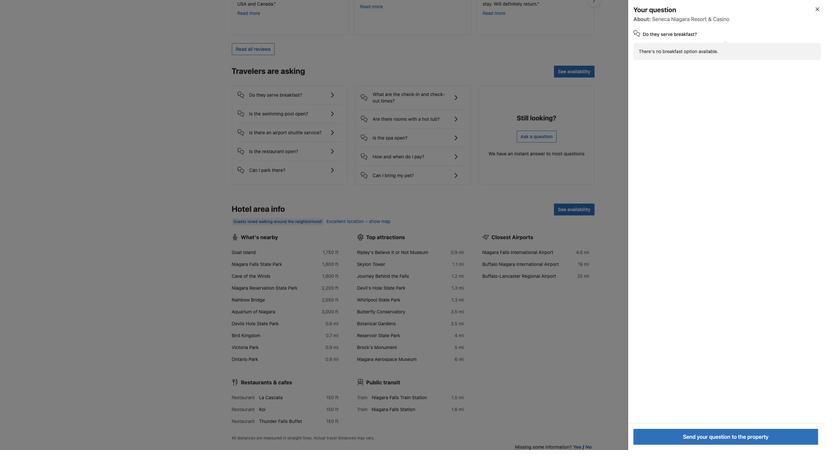 Task type: vqa. For each thing, say whether or not it's contained in the screenshot.


Task type: locate. For each thing, give the bounding box(es) containing it.
question right your
[[710, 434, 731, 440]]

3.5 mi
[[451, 309, 464, 314], [451, 321, 464, 326]]

niagara left resort
[[672, 16, 690, 22]]

1 see availability button from the top
[[555, 66, 595, 78]]

the left spa
[[378, 135, 385, 141]]

0 vertical spatial are
[[267, 66, 279, 76]]

what
[[373, 91, 384, 97]]

park down journey behind the falls
[[396, 285, 406, 291]]

0 vertical spatial in
[[416, 91, 420, 97]]

2 1,800 ft from the top
[[323, 273, 339, 279]]

niagara down brock's
[[357, 356, 374, 362]]

are up 'times?'
[[385, 91, 392, 97]]

2 3.5 from the top
[[451, 321, 458, 326]]

what's
[[241, 234, 259, 240]]

1,800 for cave of the winds
[[323, 273, 334, 279]]

closest
[[492, 234, 511, 240]]

1 150 ft from the top
[[327, 395, 339, 400]]

butterfly
[[357, 309, 376, 314]]

restaurant for la
[[232, 395, 255, 400]]

mi for skylon tower
[[459, 261, 464, 267]]

how and when do i pay?
[[373, 154, 425, 159]]

0 vertical spatial question
[[650, 6, 677, 14]]

1 1,800 ft from the top
[[323, 261, 339, 267]]

1 see availability from the top
[[559, 69, 591, 74]]

0 vertical spatial 0.9 mi
[[451, 249, 464, 255]]

thunder falls buffet
[[259, 418, 302, 424]]

breakfast? inside button
[[280, 92, 302, 98]]

0 horizontal spatial "
[[274, 1, 276, 7]]

2 see from the top
[[559, 207, 567, 212]]

state right reservation
[[276, 285, 287, 291]]

open?
[[295, 111, 308, 116], [395, 135, 408, 141], [285, 148, 298, 154]]

1 vertical spatial 0.9
[[326, 345, 332, 350]]

0 vertical spatial there
[[382, 116, 393, 122]]

international up the buffalo niagara international airport
[[511, 249, 538, 255]]

falls down closest at the right of page
[[500, 249, 510, 255]]

1,800 up 2,200 at bottom
[[323, 273, 334, 279]]

0 vertical spatial availability
[[568, 69, 591, 74]]

niagara down niagara falls train station
[[372, 407, 389, 412]]

an for instant
[[508, 151, 513, 156]]

there's
[[639, 49, 655, 54]]

question up answer
[[534, 134, 553, 139]]

0 vertical spatial see
[[559, 69, 567, 74]]

4
[[455, 333, 458, 338]]

3 150 ft from the top
[[327, 418, 339, 424]]

& left cafes
[[273, 380, 277, 385]]

0 horizontal spatial there
[[254, 130, 265, 135]]

are inside what are the check-in and check- out times?
[[385, 91, 392, 97]]

1 150 from the top
[[327, 395, 334, 400]]

hot
[[422, 116, 429, 122]]

1 vertical spatial do
[[249, 92, 255, 98]]

state down "aquarium of niagara"
[[257, 321, 268, 326]]

1 horizontal spatial &
[[709, 16, 712, 22]]

park
[[273, 261, 282, 267], [288, 285, 298, 291], [396, 285, 406, 291], [391, 297, 401, 303], [269, 321, 279, 326], [391, 333, 401, 338], [249, 345, 259, 350], [249, 356, 258, 362]]

service?
[[304, 130, 322, 135]]

can for can i park there?
[[249, 167, 258, 173]]

0 horizontal spatial a
[[419, 116, 421, 122]]

check- up 'tub?'
[[431, 91, 445, 97]]

2,200
[[322, 285, 334, 291]]

1 vertical spatial station
[[401, 407, 416, 412]]

2 ft from the top
[[336, 261, 339, 267]]

0 vertical spatial 150
[[327, 395, 334, 400]]

there inside is there an airport shuttle service? button
[[254, 130, 265, 135]]

public
[[367, 380, 382, 385]]

restaurants
[[241, 380, 272, 385]]

1 vertical spatial 1,800 ft
[[323, 273, 339, 279]]

0 horizontal spatial question
[[534, 134, 553, 139]]

reservation
[[250, 285, 275, 291]]

open? right pool in the top of the page
[[295, 111, 308, 116]]

0 horizontal spatial can
[[249, 167, 258, 173]]

i left the park
[[259, 167, 260, 173]]

1.3 for whirlpool state park
[[452, 297, 458, 303]]

your question about: seneca niagara resort & casino
[[634, 6, 730, 22]]

all
[[248, 46, 253, 52]]

falls
[[500, 249, 510, 255], [250, 261, 259, 267], [400, 273, 409, 279], [390, 395, 399, 400], [390, 407, 399, 412], [278, 418, 288, 424]]

150 for falls
[[327, 418, 334, 424]]

international up 'regional'
[[517, 261, 543, 267]]

mi for botanical gardens
[[459, 321, 464, 326]]

resort
[[692, 16, 707, 22]]

see availability for info
[[559, 207, 591, 212]]

1.5 mi
[[452, 395, 464, 400]]

in for check-
[[416, 91, 420, 97]]

ft for niagara reservation state park
[[336, 285, 339, 291]]

how and when do i pay? button
[[361, 147, 466, 161]]

0.9 for victoria park
[[326, 345, 332, 350]]

park up conservatory
[[391, 297, 401, 303]]

0 horizontal spatial and
[[384, 154, 392, 159]]

is the restaurant open? button
[[237, 142, 342, 155]]

niagara for niagara reservation state park
[[232, 285, 248, 291]]

restaurant up all at the left bottom
[[232, 418, 255, 424]]

9 ft from the top
[[336, 418, 339, 424]]

question inside your question about: seneca niagara resort & casino
[[650, 6, 677, 14]]

open? up can i park there? button
[[285, 148, 298, 154]]

150 for cascata
[[327, 395, 334, 400]]

2 availability from the top
[[568, 207, 591, 212]]

restaurant for thunder
[[232, 418, 255, 424]]

2 vertical spatial are
[[257, 436, 263, 441]]

1 horizontal spatial "
[[538, 1, 540, 7]]

mi for victoria park
[[334, 345, 339, 350]]

2 horizontal spatial i
[[412, 154, 414, 159]]

1 availability from the top
[[568, 69, 591, 74]]

and
[[421, 91, 429, 97], [384, 154, 392, 159]]

serve up swimming
[[267, 92, 279, 98]]

1 ft from the top
[[336, 249, 339, 255]]

distances
[[238, 436, 256, 441], [338, 436, 356, 441]]

0 horizontal spatial distances
[[238, 436, 256, 441]]

3,000 ft
[[322, 309, 339, 314]]

read more
[[360, 4, 383, 9], [237, 10, 260, 16], [483, 10, 506, 16]]

of up devils hole state park
[[253, 309, 258, 314]]

0.9 for ontario park
[[326, 356, 332, 362]]

are for asking
[[267, 66, 279, 76]]

airport for niagara falls international airport
[[539, 249, 554, 255]]

& right resort
[[709, 16, 712, 22]]

state for 1,800 ft
[[260, 261, 272, 267]]

airport for buffalo niagara international airport
[[545, 261, 559, 267]]

of for niagara
[[253, 309, 258, 314]]

i inside button
[[259, 167, 260, 173]]

1 vertical spatial 150
[[327, 407, 334, 412]]

a left hot
[[419, 116, 421, 122]]

1 see from the top
[[559, 69, 567, 74]]

can left the park
[[249, 167, 258, 173]]

0 vertical spatial breakfast?
[[675, 31, 698, 37]]

question for ask a question
[[534, 134, 553, 139]]

1 vertical spatial to
[[732, 434, 737, 440]]

more
[[372, 4, 383, 9], [250, 10, 260, 16], [495, 10, 506, 16]]

in for measured
[[283, 436, 287, 441]]

1 vertical spatial restaurant
[[232, 407, 255, 412]]

availability for hotel area info
[[568, 207, 591, 212]]

1 vertical spatial of
[[253, 309, 258, 314]]

is inside button
[[249, 130, 253, 135]]

restaurant left 'la'
[[232, 395, 255, 400]]

2 horizontal spatial are
[[385, 91, 392, 97]]

6 ft from the top
[[336, 309, 339, 314]]

falls for train
[[390, 395, 399, 400]]

1,800 ft for cave of the winds
[[323, 273, 339, 279]]

the right behind
[[392, 273, 399, 279]]

2 see availability button from the top
[[555, 204, 595, 215]]

in inside what are the check-in and check- out times?
[[416, 91, 420, 97]]

an right the "have"
[[508, 151, 513, 156]]

2 vertical spatial 150 ft
[[327, 418, 339, 424]]

1 horizontal spatial they
[[651, 31, 660, 37]]

2 vertical spatial 0.9
[[326, 356, 332, 362]]

i for is there an airport shuttle service?
[[259, 167, 260, 173]]

falls up cave of the winds
[[250, 261, 259, 267]]

0 vertical spatial 1,800 ft
[[323, 261, 339, 267]]

distances right all at the left bottom
[[238, 436, 256, 441]]

serve inside button
[[267, 92, 279, 98]]

3 ft from the top
[[336, 273, 339, 279]]

0 vertical spatial 150 ft
[[327, 395, 339, 400]]

the left property
[[739, 434, 747, 440]]

in left straight
[[283, 436, 287, 441]]

whirlpool state park
[[357, 297, 401, 303]]

i left bring
[[383, 173, 384, 178]]

0 vertical spatial see availability
[[559, 69, 591, 74]]

0 vertical spatial a
[[419, 116, 421, 122]]

0 vertical spatial do they serve breakfast?
[[643, 31, 698, 37]]

no
[[586, 444, 592, 450]]

1 vertical spatial 1.3 mi
[[452, 297, 464, 303]]

niagara aerospace museum
[[357, 356, 417, 362]]

mi for niagara aerospace museum
[[459, 356, 464, 362]]

1 3.5 from the top
[[451, 309, 458, 314]]

niagara for niagara falls state park
[[232, 261, 248, 267]]

airport right 'regional'
[[542, 273, 557, 279]]

nearby
[[261, 234, 278, 240]]

are
[[267, 66, 279, 76], [385, 91, 392, 97], [257, 436, 263, 441]]

1.1 mi
[[453, 261, 464, 267]]

0 horizontal spatial read more
[[237, 10, 260, 16]]

1 horizontal spatial question
[[650, 6, 677, 14]]

2 3.5 mi from the top
[[451, 321, 464, 326]]

park right reservation
[[288, 285, 298, 291]]

1 horizontal spatial a
[[530, 134, 533, 139]]

19 mi
[[578, 261, 590, 267]]

open? for is the restaurant open?
[[285, 148, 298, 154]]

1 vertical spatial 150 ft
[[327, 407, 339, 412]]

check-
[[402, 91, 416, 97], [431, 91, 445, 97]]

state down journey behind the falls
[[384, 285, 395, 291]]

1 vertical spatial 3.5 mi
[[451, 321, 464, 326]]

2 see availability from the top
[[559, 207, 591, 212]]

they up swimming
[[257, 92, 266, 98]]

museum right not
[[410, 249, 429, 255]]

to left most
[[547, 151, 551, 156]]

1 check- from the left
[[402, 91, 416, 97]]

1 vertical spatial 1.3
[[452, 297, 458, 303]]

hole up whirlpool state park
[[373, 285, 383, 291]]

all distances are measured in straight lines. actual travel distances may vary.
[[232, 436, 375, 441]]

1 horizontal spatial do
[[643, 31, 649, 37]]

an inside button
[[267, 130, 272, 135]]

1 vertical spatial international
[[517, 261, 543, 267]]

to left property
[[732, 434, 737, 440]]

breakfast? up option
[[675, 31, 698, 37]]

read
[[360, 4, 371, 9], [237, 10, 248, 16], [483, 10, 494, 16], [236, 46, 247, 52]]

restaurants & cafes
[[241, 380, 292, 385]]

train for niagara falls train station
[[357, 395, 368, 400]]

can left bring
[[373, 173, 381, 178]]

0 horizontal spatial &
[[273, 380, 277, 385]]

station down niagara falls train station
[[401, 407, 416, 412]]

1 horizontal spatial an
[[508, 151, 513, 156]]

0 vertical spatial do
[[643, 31, 649, 37]]

150 ft for falls
[[327, 418, 339, 424]]

is left spa
[[373, 135, 377, 141]]

1 3.5 mi from the top
[[451, 309, 464, 314]]

mi for reservoir state park
[[459, 333, 464, 338]]

1 vertical spatial in
[[283, 436, 287, 441]]

1 horizontal spatial are
[[267, 66, 279, 76]]

la cascata
[[259, 395, 283, 400]]

1.1
[[453, 261, 458, 267]]

there inside are there rooms with a hot tub? button
[[382, 116, 393, 122]]

they
[[651, 31, 660, 37], [257, 92, 266, 98]]

0 vertical spatial of
[[244, 273, 248, 279]]

2,200 ft
[[322, 285, 339, 291]]

is for is the restaurant open?
[[249, 148, 253, 154]]

0 vertical spatial &
[[709, 16, 712, 22]]

open? for is the spa open?
[[395, 135, 408, 141]]

park right ontario
[[249, 356, 258, 362]]

0.9 for ripley's believe it or not museum
[[451, 249, 458, 255]]

i inside button
[[383, 173, 384, 178]]

3 150 from the top
[[327, 418, 334, 424]]

1 vertical spatial question
[[534, 134, 553, 139]]

2 vertical spatial open?
[[285, 148, 298, 154]]

of right cave
[[244, 273, 248, 279]]

restaurant left the koi
[[232, 407, 255, 412]]

do down the travelers
[[249, 92, 255, 98]]

1 vertical spatial see
[[559, 207, 567, 212]]

are left asking
[[267, 66, 279, 76]]

niagara inside your question about: seneca niagara resort & casino
[[672, 16, 690, 22]]

1 vertical spatial a
[[530, 134, 533, 139]]

25 mi
[[578, 273, 590, 279]]

3.5 mi for botanical gardens
[[451, 321, 464, 326]]

0 vertical spatial international
[[511, 249, 538, 255]]

2 1.3 from the top
[[452, 297, 458, 303]]

1 vertical spatial 0.9 mi
[[326, 345, 339, 350]]

is there an airport shuttle service?
[[249, 130, 322, 135]]

falls left buffet
[[278, 418, 288, 424]]

gardens
[[378, 321, 396, 326]]

park down kingdom
[[249, 345, 259, 350]]

ft for rainbow bridge
[[336, 297, 339, 303]]

an left "airport"
[[267, 130, 272, 135]]

4.6
[[577, 249, 583, 255]]

1 vertical spatial they
[[257, 92, 266, 98]]

still looking?
[[517, 114, 557, 122]]

niagara for niagara falls international airport
[[483, 249, 499, 255]]

5 ft from the top
[[336, 297, 339, 303]]

1,800 for niagara falls state park
[[323, 261, 334, 267]]

0 vertical spatial see availability button
[[555, 66, 595, 78]]

question
[[650, 6, 677, 14], [534, 134, 553, 139], [710, 434, 731, 440]]

can inside the can i bring my pet? button
[[373, 173, 381, 178]]

falls for buffet
[[278, 418, 288, 424]]

1 restaurant from the top
[[232, 395, 255, 400]]

check- up are there rooms with a hot tub? button
[[402, 91, 416, 97]]

there left "airport"
[[254, 130, 265, 135]]

is left "airport"
[[249, 130, 253, 135]]

3 restaurant from the top
[[232, 418, 255, 424]]

falls for station
[[390, 407, 399, 412]]

mi for brock's monument
[[459, 345, 464, 350]]

behind
[[376, 273, 390, 279]]

buffalo
[[483, 261, 498, 267]]

1 vertical spatial breakfast?
[[280, 92, 302, 98]]

cascata
[[266, 395, 283, 400]]

0 horizontal spatial serve
[[267, 92, 279, 98]]

6 mi
[[455, 356, 464, 362]]

breakfast? up is the swimming pool open? button
[[280, 92, 302, 98]]

0 horizontal spatial check-
[[402, 91, 416, 97]]

do they serve breakfast? inside button
[[249, 92, 302, 98]]

and up hot
[[421, 91, 429, 97]]

see availability button for travelers are asking
[[555, 66, 595, 78]]

1 vertical spatial 1,800
[[323, 273, 334, 279]]

museum right 'aerospace'
[[399, 356, 417, 362]]

they down seneca
[[651, 31, 660, 37]]

2 vertical spatial 0.9 mi
[[326, 356, 339, 362]]

of
[[244, 273, 248, 279], [253, 309, 258, 314]]

ask
[[521, 134, 529, 139]]

4 mi
[[455, 333, 464, 338]]

falls up niagara falls station
[[390, 395, 399, 400]]

the left swimming
[[254, 111, 261, 116]]

brock's monument
[[357, 345, 397, 350]]

0 vertical spatial 3.5 mi
[[451, 309, 464, 314]]

0 horizontal spatial do they serve breakfast?
[[249, 92, 302, 98]]

1 vertical spatial open?
[[395, 135, 408, 141]]

hole up kingdom
[[246, 321, 256, 326]]

and right how
[[384, 154, 392, 159]]

2 vertical spatial 150
[[327, 418, 334, 424]]

do they serve breakfast?
[[643, 31, 698, 37], [249, 92, 302, 98]]

the up 'times?'
[[393, 91, 400, 97]]

1 horizontal spatial hole
[[373, 285, 383, 291]]

tower
[[373, 261, 386, 267]]

1 1.3 from the top
[[452, 285, 458, 291]]

it
[[392, 249, 395, 255]]

do they serve breakfast? up swimming
[[249, 92, 302, 98]]

"
[[274, 1, 276, 7], [538, 1, 540, 7]]

niagara for niagara aerospace museum
[[357, 356, 374, 362]]

state up monument at bottom
[[379, 333, 390, 338]]

1 1.3 mi from the top
[[452, 285, 464, 291]]

can inside can i park there? button
[[249, 167, 258, 173]]

niagara down public transit
[[372, 395, 389, 400]]

station up niagara falls station
[[412, 395, 427, 400]]

1 vertical spatial 3.5
[[451, 321, 458, 326]]

availability for travelers are asking
[[568, 69, 591, 74]]

4.6 mi
[[577, 249, 590, 255]]

1 vertical spatial see availability
[[559, 207, 591, 212]]

i right "do"
[[412, 154, 414, 159]]

distances left may on the left of the page
[[338, 436, 356, 441]]

is left 'restaurant'
[[249, 148, 253, 154]]

are left measured at the left bottom
[[257, 436, 263, 441]]

1 horizontal spatial and
[[421, 91, 429, 97]]

mi for butterfly conservatory
[[459, 309, 464, 314]]

mi
[[459, 249, 464, 255], [585, 249, 590, 255], [459, 261, 464, 267], [585, 261, 590, 267], [459, 273, 464, 279], [585, 273, 590, 279], [459, 285, 464, 291], [459, 297, 464, 303], [459, 309, 464, 314], [334, 321, 339, 326], [459, 321, 464, 326], [334, 333, 339, 338], [459, 333, 464, 338], [334, 345, 339, 350], [459, 345, 464, 350], [334, 356, 339, 362], [459, 356, 464, 362], [459, 395, 464, 400], [459, 407, 464, 412]]

there right the are
[[382, 116, 393, 122]]

1 1,800 from the top
[[323, 261, 334, 267]]

2 1.3 mi from the top
[[452, 297, 464, 303]]

1 horizontal spatial serve
[[661, 31, 673, 37]]

0 vertical spatial airport
[[539, 249, 554, 255]]

mi for bird kingdom
[[334, 333, 339, 338]]

1 horizontal spatial check-
[[431, 91, 445, 97]]

train up may on the left of the page
[[357, 407, 368, 412]]

question up seneca
[[650, 6, 677, 14]]

niagara up cave
[[232, 261, 248, 267]]

open? right spa
[[395, 135, 408, 141]]

0 vertical spatial 0.9
[[451, 249, 458, 255]]

2 vertical spatial airport
[[542, 273, 557, 279]]

0 vertical spatial restaurant
[[232, 395, 255, 400]]

0 horizontal spatial an
[[267, 130, 272, 135]]

see for asking
[[559, 69, 567, 74]]

1 horizontal spatial i
[[383, 173, 384, 178]]

airport up the buffalo niagara international airport
[[539, 249, 554, 255]]

2 restaurant from the top
[[232, 407, 255, 412]]

question inside ask a question button
[[534, 134, 553, 139]]

have
[[497, 151, 507, 156]]

0 horizontal spatial in
[[283, 436, 287, 441]]

state up the winds
[[260, 261, 272, 267]]

3,000
[[322, 309, 334, 314]]

niagara up the buffalo
[[483, 249, 499, 255]]

niagara up 'rainbow'
[[232, 285, 248, 291]]

is left swimming
[[249, 111, 253, 116]]

2 1,800 from the top
[[323, 273, 334, 279]]

& inside your question about: seneca niagara resort & casino
[[709, 16, 712, 22]]

3.5 for gardens
[[451, 321, 458, 326]]

send
[[684, 434, 696, 440]]

is for is there an airport shuttle service?
[[249, 130, 253, 135]]

with
[[409, 116, 417, 122]]

4 ft from the top
[[336, 285, 339, 291]]

hotel area info
[[232, 204, 285, 213]]

niagara up lancaster
[[499, 261, 516, 267]]

the inside is the swimming pool open? button
[[254, 111, 261, 116]]

0 horizontal spatial are
[[257, 436, 263, 441]]

3.5 for conservatory
[[451, 309, 458, 314]]

1 vertical spatial see availability button
[[555, 204, 595, 215]]

about:
[[634, 16, 651, 22]]

mi for devil's hole state park
[[459, 285, 464, 291]]

to inside button
[[732, 434, 737, 440]]

1 horizontal spatial can
[[373, 173, 381, 178]]

restaurant
[[232, 395, 255, 400], [232, 407, 255, 412], [232, 418, 255, 424]]

do they serve breakfast? up breakfast
[[643, 31, 698, 37]]

the left 'restaurant'
[[254, 148, 261, 154]]

in up are there rooms with a hot tub? button
[[416, 91, 420, 97]]

see for info
[[559, 207, 567, 212]]

1 horizontal spatial read more button
[[360, 3, 383, 10]]

ft for niagara falls state park
[[336, 261, 339, 267]]

19
[[578, 261, 583, 267]]

do down about: on the top right
[[643, 31, 649, 37]]

serve down seneca
[[661, 31, 673, 37]]

island
[[243, 249, 256, 255]]

your
[[698, 434, 709, 440]]

is for is the swimming pool open?
[[249, 111, 253, 116]]

question for send your question to the property
[[710, 434, 731, 440]]

1 horizontal spatial in
[[416, 91, 420, 97]]

ft for cave of the winds
[[336, 273, 339, 279]]

the inside what are the check-in and check- out times?
[[393, 91, 400, 97]]

your question dialog
[[618, 0, 827, 450]]

1.3 for devil's hole state park
[[452, 285, 458, 291]]

question inside send your question to the property button
[[710, 434, 731, 440]]

see availability button for hotel area info
[[555, 204, 595, 215]]

they inside button
[[257, 92, 266, 98]]

travel
[[327, 436, 337, 441]]

0 vertical spatial serve
[[661, 31, 673, 37]]

this is a carousel with rotating slides. it displays featured reviews of the property. use the next and previous buttons to navigate. region
[[227, 0, 600, 38]]

airport left 19
[[545, 261, 559, 267]]

0 vertical spatial station
[[412, 395, 427, 400]]

devil's hole state park
[[357, 285, 406, 291]]

falls down niagara falls train station
[[390, 407, 399, 412]]

and inside "button"
[[384, 154, 392, 159]]

a inside button
[[530, 134, 533, 139]]

0 horizontal spatial of
[[244, 273, 248, 279]]

1.3 mi
[[452, 285, 464, 291], [452, 297, 464, 303]]

skylon tower
[[357, 261, 386, 267]]

breakfast?
[[675, 31, 698, 37], [280, 92, 302, 98]]

international for falls
[[511, 249, 538, 255]]

hole for devil's
[[373, 285, 383, 291]]

some
[[533, 444, 545, 450]]

we
[[489, 151, 496, 156]]

1,800 ft down "1,750 ft"
[[323, 261, 339, 267]]

1 vertical spatial serve
[[267, 92, 279, 98]]

station
[[412, 395, 427, 400], [401, 407, 416, 412]]



Task type: describe. For each thing, give the bounding box(es) containing it.
can for can i bring my pet?
[[373, 173, 381, 178]]

they inside your question dialog
[[651, 31, 660, 37]]

mi for buffalo-lancaster regional airport
[[585, 273, 590, 279]]

there for are
[[382, 116, 393, 122]]

niagara reservation state park
[[232, 285, 298, 291]]

information?
[[546, 444, 572, 450]]

2,550 ft
[[322, 297, 339, 303]]

rooms
[[394, 116, 407, 122]]

falls right behind
[[400, 273, 409, 279]]

aerospace
[[375, 356, 398, 362]]

devils hole state park
[[232, 321, 279, 326]]

1,750
[[323, 249, 334, 255]]

the inside is the restaurant open? button
[[254, 148, 261, 154]]

2 horizontal spatial read more button
[[483, 10, 506, 16]]

niagara falls station
[[372, 407, 416, 412]]

brock's
[[357, 345, 373, 350]]

niagara falls international airport
[[483, 249, 554, 255]]

kingdom
[[242, 333, 261, 338]]

international for niagara
[[517, 261, 543, 267]]

3.5 mi for butterfly conservatory
[[451, 309, 464, 314]]

mi for ripley's believe it or not museum
[[459, 249, 464, 255]]

ontario
[[232, 356, 248, 362]]

state for 0.6 mi
[[257, 321, 268, 326]]

may
[[357, 436, 365, 441]]

swimming
[[262, 111, 284, 116]]

are for the
[[385, 91, 392, 97]]

bird
[[232, 333, 240, 338]]

1.3 mi for devil's hole state park
[[452, 285, 464, 291]]

0 vertical spatial to
[[547, 151, 551, 156]]

devils
[[232, 321, 245, 326]]

available.
[[699, 49, 719, 54]]

6
[[455, 356, 458, 362]]

reservoir state park
[[357, 333, 401, 338]]

we have an instant answer to most questions
[[489, 151, 585, 156]]

regional
[[522, 273, 541, 279]]

niagara for niagara falls train station
[[372, 395, 389, 400]]

2 " from the left
[[538, 1, 540, 7]]

mi for niagara falls international airport
[[585, 249, 590, 255]]

1 horizontal spatial read more
[[360, 4, 383, 9]]

park up niagara reservation state park
[[273, 261, 282, 267]]

1.6 mi
[[452, 407, 464, 412]]

niagara for niagara falls station
[[372, 407, 389, 412]]

is the swimming pool open? button
[[237, 105, 342, 118]]

top
[[367, 234, 376, 240]]

1 horizontal spatial more
[[372, 4, 383, 9]]

ripley's believe it or not museum
[[357, 249, 429, 255]]

0.7 mi
[[326, 333, 339, 338]]

mi for ontario park
[[334, 356, 339, 362]]

and inside what are the check-in and check- out times?
[[421, 91, 429, 97]]

winds
[[257, 273, 271, 279]]

buffalo-lancaster regional airport
[[483, 273, 557, 279]]

buffalo niagara international airport
[[483, 261, 559, 267]]

2 150 from the top
[[327, 407, 334, 412]]

read inside button
[[236, 46, 247, 52]]

a inside button
[[419, 116, 421, 122]]

0.6 mi
[[326, 321, 339, 326]]

questions
[[564, 151, 585, 156]]

pool
[[285, 111, 294, 116]]

150 ft for cascata
[[327, 395, 339, 400]]

0 vertical spatial museum
[[410, 249, 429, 255]]

missing some information? yes / no
[[516, 444, 592, 450]]

is the restaurant open?
[[249, 148, 298, 154]]

the inside send your question to the property button
[[739, 434, 747, 440]]

pet?
[[405, 173, 414, 178]]

asking
[[281, 66, 305, 76]]

journey
[[357, 273, 374, 279]]

the left the winds
[[249, 273, 256, 279]]

1 vertical spatial museum
[[399, 356, 417, 362]]

actual
[[314, 436, 326, 441]]

ask a question
[[521, 134, 553, 139]]

park down "aquarium of niagara"
[[269, 321, 279, 326]]

2 horizontal spatial read more
[[483, 10, 506, 16]]

journey behind the falls
[[357, 273, 409, 279]]

of for the
[[244, 273, 248, 279]]

falls for international
[[500, 249, 510, 255]]

breakfast? inside your question dialog
[[675, 31, 698, 37]]

niagara falls train station
[[372, 395, 427, 400]]

do inside your question dialog
[[643, 31, 649, 37]]

1.6
[[452, 407, 458, 412]]

send your question to the property button
[[634, 429, 819, 445]]

restaurant
[[262, 148, 284, 154]]

2 distances from the left
[[338, 436, 356, 441]]

there for is
[[254, 130, 265, 135]]

state down devil's hole state park
[[379, 297, 390, 303]]

property
[[748, 434, 769, 440]]

falls for state
[[250, 261, 259, 267]]

do they serve breakfast? button
[[237, 86, 342, 99]]

ft for aquarium of niagara
[[336, 309, 339, 314]]

an for airport
[[267, 130, 272, 135]]

ask a question button
[[517, 131, 557, 143]]

how
[[373, 154, 383, 159]]

see availability for asking
[[559, 69, 591, 74]]

0 horizontal spatial read more button
[[237, 10, 260, 16]]

devil's
[[357, 285, 372, 291]]

niagara down bridge
[[259, 309, 275, 314]]

lines.
[[303, 436, 313, 441]]

mi for whirlpool state park
[[459, 297, 464, 303]]

state for 1.3 mi
[[384, 285, 395, 291]]

0.9 mi for victoria park
[[326, 345, 339, 350]]

1,800 ft for niagara falls state park
[[323, 261, 339, 267]]

lancaster
[[500, 273, 521, 279]]

1 vertical spatial &
[[273, 380, 277, 385]]

butterfly conservatory
[[357, 309, 406, 314]]

mi for journey behind the falls
[[459, 273, 464, 279]]

aquarium
[[232, 309, 252, 314]]

do they serve breakfast? inside your question dialog
[[643, 31, 698, 37]]

train up niagara falls station
[[401, 395, 411, 400]]

do
[[406, 154, 411, 159]]

2 150 ft from the top
[[327, 407, 339, 412]]

conservatory
[[377, 309, 406, 314]]

0 vertical spatial open?
[[295, 111, 308, 116]]

0 horizontal spatial more
[[250, 10, 260, 16]]

park down gardens
[[391, 333, 401, 338]]

believe
[[375, 249, 390, 255]]

serve inside your question dialog
[[661, 31, 673, 37]]

koi
[[259, 407, 266, 412]]

most
[[552, 151, 563, 156]]

goat
[[232, 249, 242, 255]]

mi for devils hole state park
[[334, 321, 339, 326]]

answer
[[530, 151, 546, 156]]

1 distances from the left
[[238, 436, 256, 441]]

attractions
[[377, 234, 405, 240]]

7 ft from the top
[[336, 395, 339, 400]]

the inside is the spa open? button
[[378, 135, 385, 141]]

victoria park
[[232, 345, 259, 350]]

mi for buffalo niagara international airport
[[585, 261, 590, 267]]

2 check- from the left
[[431, 91, 445, 97]]

my
[[397, 173, 404, 178]]

no
[[657, 49, 662, 54]]

8 ft from the top
[[336, 407, 339, 412]]

cave
[[232, 273, 242, 279]]

state for 2,200 ft
[[276, 285, 287, 291]]

ontario park
[[232, 356, 258, 362]]

hole for devils
[[246, 321, 256, 326]]

0.6
[[326, 321, 332, 326]]

0.9 mi for ontario park
[[326, 356, 339, 362]]

straight
[[288, 436, 302, 441]]

i inside "button"
[[412, 154, 414, 159]]

monument
[[375, 345, 397, 350]]

ft for goat island
[[336, 249, 339, 255]]

1.2
[[452, 273, 458, 279]]

5 mi
[[455, 345, 464, 350]]

closest airports
[[492, 234, 534, 240]]

there's no breakfast option available.
[[639, 49, 719, 54]]

i for is the spa open?
[[383, 173, 384, 178]]

airport for buffalo-lancaster regional airport
[[542, 273, 557, 279]]

do inside "do they serve breakfast?" button
[[249, 92, 255, 98]]

no button
[[586, 444, 592, 450]]

1.3 mi for whirlpool state park
[[452, 297, 464, 303]]

train for niagara falls station
[[357, 407, 368, 412]]

bird kingdom
[[232, 333, 261, 338]]

0.9 mi for ripley's believe it or not museum
[[451, 249, 464, 255]]

rainbow bridge
[[232, 297, 265, 303]]

is for is the spa open?
[[373, 135, 377, 141]]

25
[[578, 273, 583, 279]]

bridge
[[251, 297, 265, 303]]

or
[[396, 249, 400, 255]]

top attractions
[[367, 234, 405, 240]]

2 horizontal spatial more
[[495, 10, 506, 16]]

1 " from the left
[[274, 1, 276, 7]]

cafes
[[278, 380, 292, 385]]



